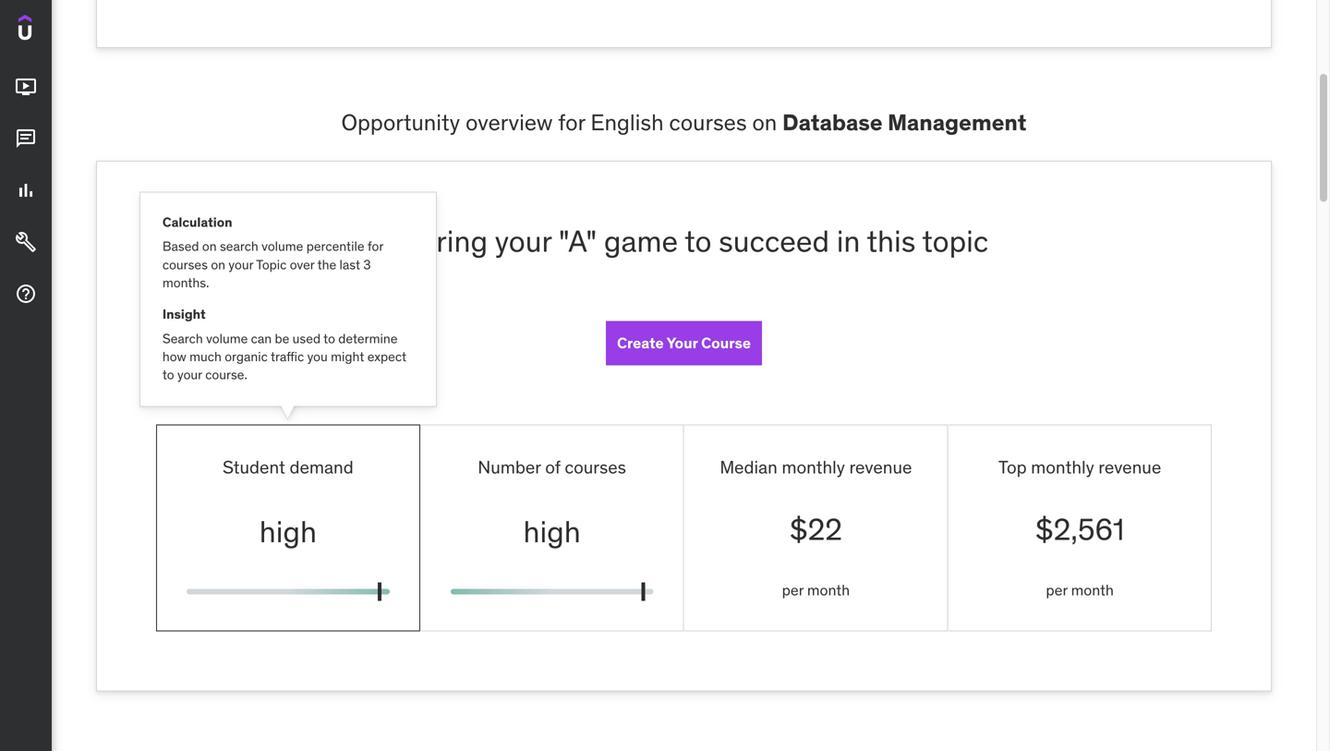Task type: describe. For each thing, give the bounding box(es) containing it.
used
[[293, 330, 321, 347]]

1 medium image from the top
[[15, 128, 37, 150]]

median monthly revenue
[[720, 456, 912, 478]]

over
[[290, 256, 315, 273]]

1 vertical spatial to
[[323, 330, 335, 347]]

month for $22
[[807, 581, 850, 600]]

$22
[[790, 511, 843, 548]]

2 vertical spatial to
[[162, 366, 174, 383]]

💯 bring your "a" game to succeed in this topic
[[379, 222, 989, 259]]

3
[[363, 256, 371, 273]]

per month for $2,561
[[1046, 581, 1114, 600]]

per for $22
[[782, 581, 804, 600]]

volume inside calculation based on search volume percentile for courses on your topic over the last 3 months.
[[262, 238, 303, 255]]

search
[[162, 330, 203, 347]]

english
[[591, 109, 664, 136]]

volume inside insight search volume can be used to determine how much organic traffic you might expect to your course.
[[206, 330, 248, 347]]

2 horizontal spatial courses
[[669, 109, 747, 136]]

your
[[667, 333, 698, 352]]

revenue for $2,561
[[1099, 456, 1162, 478]]

create your course link
[[606, 321, 762, 365]]

in
[[837, 222, 860, 259]]

search
[[220, 238, 258, 255]]

"a"
[[559, 222, 597, 259]]

demand
[[290, 456, 354, 478]]

your inside insight search volume can be used to determine how much organic traffic you might expect to your course.
[[177, 366, 202, 383]]

based
[[162, 238, 199, 255]]

per for $2,561
[[1046, 581, 1068, 600]]

top
[[999, 456, 1027, 478]]

can
[[251, 330, 272, 347]]

how
[[162, 348, 186, 365]]

opportunity
[[341, 109, 460, 136]]

student
[[223, 456, 285, 478]]

management
[[888, 109, 1027, 136]]

your inside calculation based on search volume percentile for courses on your topic over the last 3 months.
[[229, 256, 253, 273]]

calculation based on search volume percentile for courses on your topic over the last 3 months.
[[162, 214, 383, 291]]

month for $2,561
[[1071, 581, 1114, 600]]

per month for $22
[[782, 581, 850, 600]]

course.
[[205, 366, 247, 383]]

0 vertical spatial on
[[752, 109, 777, 136]]

calculation
[[162, 214, 232, 230]]

course
[[701, 333, 751, 352]]

3 medium image from the top
[[15, 231, 37, 253]]

number of courses
[[478, 456, 626, 478]]

determine
[[338, 330, 398, 347]]

might
[[331, 348, 364, 365]]

of
[[545, 456, 561, 478]]

this
[[867, 222, 916, 259]]

2 vertical spatial courses
[[565, 456, 626, 478]]

monthly for $22
[[782, 456, 845, 478]]

for inside calculation based on search volume percentile for courses on your topic over the last 3 months.
[[368, 238, 383, 255]]

💯
[[379, 222, 409, 259]]



Task type: locate. For each thing, give the bounding box(es) containing it.
succeed
[[719, 222, 830, 259]]

number
[[478, 456, 541, 478]]

2 per from the left
[[1046, 581, 1068, 600]]

0 horizontal spatial revenue
[[849, 456, 912, 478]]

create your course
[[617, 333, 751, 352]]

insight
[[162, 306, 206, 322]]

1 monthly from the left
[[782, 456, 845, 478]]

0 horizontal spatial volume
[[206, 330, 248, 347]]

overview
[[466, 109, 553, 136]]

0 vertical spatial for
[[558, 109, 585, 136]]

per
[[782, 581, 804, 600], [1046, 581, 1068, 600]]

per month down $2,561
[[1046, 581, 1114, 600]]

your left "a"
[[495, 222, 552, 259]]

create
[[617, 333, 664, 352]]

1 horizontal spatial monthly
[[1031, 456, 1094, 478]]

to right 'game'
[[685, 222, 712, 259]]

0 vertical spatial volume
[[262, 238, 303, 255]]

top monthly revenue
[[999, 456, 1162, 478]]

revenue for $22
[[849, 456, 912, 478]]

0 horizontal spatial high
[[259, 513, 317, 550]]

database
[[783, 109, 883, 136]]

expect
[[367, 348, 407, 365]]

percentile
[[306, 238, 364, 255]]

student demand
[[223, 456, 354, 478]]

monthly for $2,561
[[1031, 456, 1094, 478]]

0 horizontal spatial month
[[807, 581, 850, 600]]

1 horizontal spatial to
[[323, 330, 335, 347]]

1 horizontal spatial volume
[[262, 238, 303, 255]]

for
[[558, 109, 585, 136], [368, 238, 383, 255]]

high for demand
[[259, 513, 317, 550]]

for up '3'
[[368, 238, 383, 255]]

topic
[[256, 256, 287, 273]]

1 vertical spatial for
[[368, 238, 383, 255]]

0 horizontal spatial monthly
[[782, 456, 845, 478]]

0 vertical spatial to
[[685, 222, 712, 259]]

month
[[807, 581, 850, 600], [1071, 581, 1114, 600]]

last
[[340, 256, 360, 273]]

game
[[604, 222, 678, 259]]

2 month from the left
[[1071, 581, 1114, 600]]

2 medium image from the top
[[15, 179, 37, 202]]

topic
[[922, 222, 989, 259]]

1 horizontal spatial per month
[[1046, 581, 1114, 600]]

1 horizontal spatial courses
[[565, 456, 626, 478]]

0 horizontal spatial your
[[177, 366, 202, 383]]

0 horizontal spatial courses
[[162, 256, 208, 273]]

2 per month from the left
[[1046, 581, 1114, 600]]

1 vertical spatial volume
[[206, 330, 248, 347]]

your
[[495, 222, 552, 259], [229, 256, 253, 273], [177, 366, 202, 383]]

per month down $22
[[782, 581, 850, 600]]

high down number of courses at the bottom left
[[523, 513, 581, 550]]

traffic
[[271, 348, 304, 365]]

for left the english
[[558, 109, 585, 136]]

0 vertical spatial courses
[[669, 109, 747, 136]]

1 per month from the left
[[782, 581, 850, 600]]

per down $22
[[782, 581, 804, 600]]

month down $2,561
[[1071, 581, 1114, 600]]

high for of
[[523, 513, 581, 550]]

2 high from the left
[[523, 513, 581, 550]]

2 horizontal spatial your
[[495, 222, 552, 259]]

monthly right "top"
[[1031, 456, 1094, 478]]

courses inside calculation based on search volume percentile for courses on your topic over the last 3 months.
[[162, 256, 208, 273]]

1 vertical spatial courses
[[162, 256, 208, 273]]

4 medium image from the top
[[15, 283, 37, 305]]

you
[[307, 348, 328, 365]]

high down the "student demand"
[[259, 513, 317, 550]]

$2,561
[[1035, 511, 1125, 548]]

courses up months.
[[162, 256, 208, 273]]

volume up organic
[[206, 330, 248, 347]]

bring
[[416, 222, 488, 259]]

on down the calculation
[[202, 238, 217, 255]]

much
[[189, 348, 222, 365]]

volume
[[262, 238, 303, 255], [206, 330, 248, 347]]

0 horizontal spatial per
[[782, 581, 804, 600]]

the
[[317, 256, 336, 273]]

insight search volume can be used to determine how much organic traffic you might expect to your course.
[[162, 306, 407, 383]]

your down how
[[177, 366, 202, 383]]

0 horizontal spatial to
[[162, 366, 174, 383]]

courses right the english
[[669, 109, 747, 136]]

on down the search
[[211, 256, 225, 273]]

1 horizontal spatial high
[[523, 513, 581, 550]]

revenue
[[849, 456, 912, 478], [1099, 456, 1162, 478]]

1 horizontal spatial revenue
[[1099, 456, 1162, 478]]

per month
[[782, 581, 850, 600], [1046, 581, 1114, 600]]

median
[[720, 456, 778, 478]]

be
[[275, 330, 289, 347]]

monthly up $22
[[782, 456, 845, 478]]

1 per from the left
[[782, 581, 804, 600]]

courses
[[669, 109, 747, 136], [162, 256, 208, 273], [565, 456, 626, 478]]

1 horizontal spatial for
[[558, 109, 585, 136]]

2 revenue from the left
[[1099, 456, 1162, 478]]

1 month from the left
[[807, 581, 850, 600]]

2 monthly from the left
[[1031, 456, 1094, 478]]

month down $22
[[807, 581, 850, 600]]

2 horizontal spatial to
[[685, 222, 712, 259]]

on left database
[[752, 109, 777, 136]]

opportunity overview for english courses on database management
[[341, 109, 1027, 136]]

1 horizontal spatial month
[[1071, 581, 1114, 600]]

to up the you
[[323, 330, 335, 347]]

months.
[[162, 274, 209, 291]]

to down how
[[162, 366, 174, 383]]

medium image
[[15, 128, 37, 150], [15, 179, 37, 202], [15, 231, 37, 253], [15, 283, 37, 305]]

1 vertical spatial on
[[202, 238, 217, 255]]

2 vertical spatial on
[[211, 256, 225, 273]]

high
[[259, 513, 317, 550], [523, 513, 581, 550]]

1 horizontal spatial per
[[1046, 581, 1068, 600]]

organic
[[225, 348, 268, 365]]

1 revenue from the left
[[849, 456, 912, 478]]

medium image
[[15, 76, 37, 98]]

1 horizontal spatial your
[[229, 256, 253, 273]]

volume up topic
[[262, 238, 303, 255]]

udemy image
[[18, 15, 103, 46]]

0 horizontal spatial for
[[368, 238, 383, 255]]

monthly
[[782, 456, 845, 478], [1031, 456, 1094, 478]]

on
[[752, 109, 777, 136], [202, 238, 217, 255], [211, 256, 225, 273]]

1 high from the left
[[259, 513, 317, 550]]

your down the search
[[229, 256, 253, 273]]

per down $2,561
[[1046, 581, 1068, 600]]

to
[[685, 222, 712, 259], [323, 330, 335, 347], [162, 366, 174, 383]]

courses right of
[[565, 456, 626, 478]]

0 horizontal spatial per month
[[782, 581, 850, 600]]



Task type: vqa. For each thing, say whether or not it's contained in the screenshot.
the topmost Design
no



